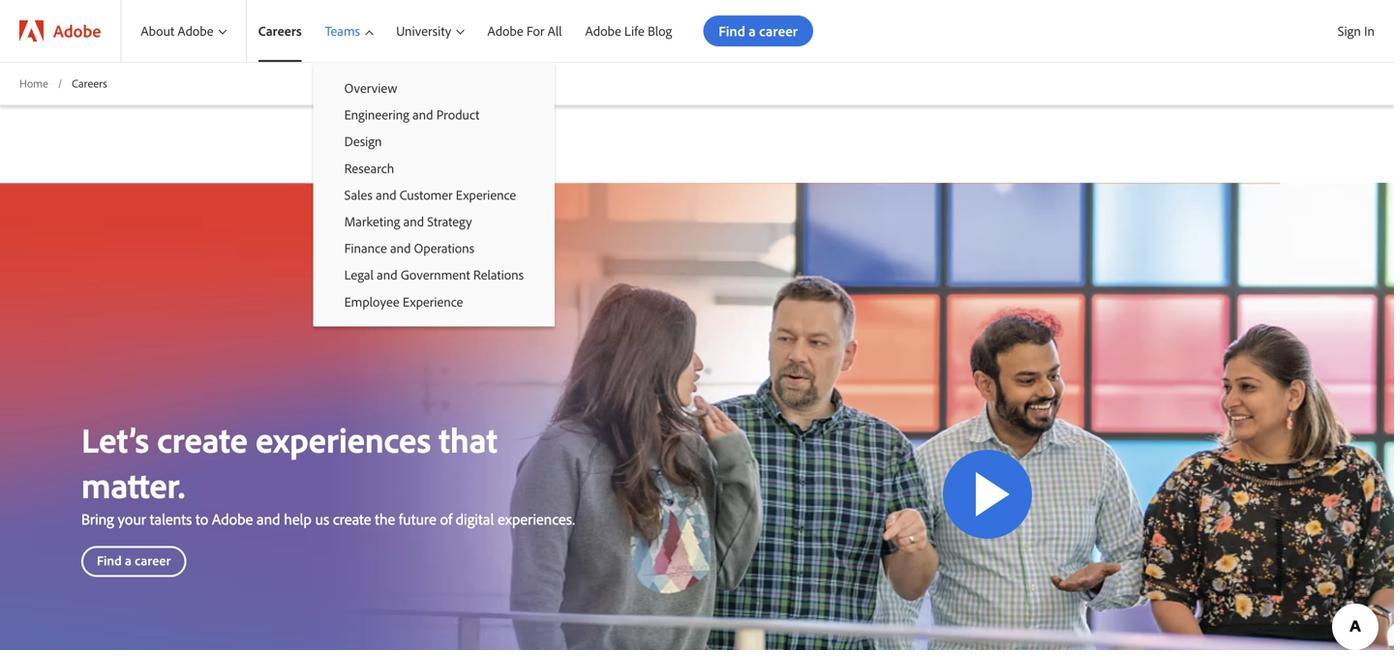 Task type: vqa. For each thing, say whether or not it's contained in the screenshot.
instagram icon within the INSTAGRAM POST link
no



Task type: locate. For each thing, give the bounding box(es) containing it.
finance and operations link
[[313, 235, 555, 262]]

experiences
[[256, 418, 431, 462]]

find a career
[[97, 552, 171, 569]]

adobe left life
[[585, 22, 621, 39]]

adobe for all
[[487, 22, 562, 39]]

experience inside employee experience link
[[403, 293, 463, 310]]

to
[[196, 510, 208, 529]]

and up finance and operations
[[403, 213, 424, 230]]

finance and operations
[[344, 240, 474, 257]]

0 vertical spatial create
[[157, 418, 248, 462]]

talents
[[150, 510, 192, 529]]

about adobe button
[[121, 0, 246, 62]]

and left help
[[257, 510, 280, 529]]

careers
[[258, 22, 302, 39], [72, 76, 107, 91]]

engineering and product link
[[313, 101, 555, 128]]

in
[[1364, 22, 1375, 39]]

about
[[141, 22, 174, 39]]

and right sales
[[376, 186, 397, 203]]

let's
[[81, 418, 149, 462]]

adobe left about
[[53, 20, 101, 42]]

engineering and product
[[344, 106, 479, 123]]

sales
[[344, 186, 373, 203]]

sign in
[[1338, 22, 1375, 39]]

marketing and strategy
[[344, 213, 472, 230]]

adobe
[[53, 20, 101, 42], [178, 22, 214, 39], [487, 22, 523, 39], [585, 22, 621, 39], [212, 510, 253, 529]]

adobe inside adobe link
[[53, 20, 101, 42]]

1 vertical spatial careers
[[72, 76, 107, 91]]

employee experience
[[344, 293, 463, 310]]

adobe link
[[0, 0, 120, 62]]

sales and customer experience
[[344, 186, 516, 203]]

adobe for adobe for all
[[487, 22, 523, 39]]

find
[[97, 552, 122, 569]]

and down overview link
[[413, 106, 433, 123]]

experience down legal and government relations link
[[403, 293, 463, 310]]

1 vertical spatial create
[[333, 510, 371, 529]]

employee
[[344, 293, 400, 310]]

create right us
[[333, 510, 371, 529]]

careers right home
[[72, 76, 107, 91]]

and for sales
[[376, 186, 397, 203]]

create up to
[[157, 418, 248, 462]]

1 horizontal spatial careers
[[258, 22, 302, 39]]

home
[[19, 76, 48, 91]]

overview
[[344, 79, 397, 96]]

adobe left for
[[487, 22, 523, 39]]

and for engineering
[[413, 106, 433, 123]]

create
[[157, 418, 248, 462], [333, 510, 371, 529]]

sales and customer experience link
[[313, 181, 555, 208]]

legal
[[344, 266, 374, 283]]

university
[[396, 22, 451, 39]]

1 horizontal spatial create
[[333, 510, 371, 529]]

relations
[[473, 266, 524, 283]]

the
[[375, 510, 395, 529]]

0 vertical spatial experience
[[456, 186, 516, 203]]

customer
[[400, 186, 453, 203]]

and for finance
[[390, 240, 411, 257]]

for
[[527, 22, 544, 39]]

university button
[[385, 0, 476, 62]]

legal and government relations link
[[313, 262, 555, 288]]

future
[[399, 510, 437, 529]]

sign
[[1338, 22, 1361, 39]]

find a career link
[[81, 547, 186, 578]]

design link
[[313, 128, 555, 155]]

matter.
[[81, 463, 185, 507]]

adobe right about
[[178, 22, 214, 39]]

digital
[[456, 510, 494, 529]]

and
[[413, 106, 433, 123], [376, 186, 397, 203], [403, 213, 424, 230], [390, 240, 411, 257], [377, 266, 398, 283], [257, 510, 280, 529]]

group containing overview
[[313, 62, 555, 327]]

adobe inside adobe life blog link
[[585, 22, 621, 39]]

and right legal
[[377, 266, 398, 283]]

careers left teams
[[258, 22, 302, 39]]

group
[[313, 62, 555, 327]]

us
[[315, 510, 329, 529]]

0 horizontal spatial careers
[[72, 76, 107, 91]]

experience
[[456, 186, 516, 203], [403, 293, 463, 310]]

adobe life blog
[[585, 22, 672, 39]]

marketing and strategy link
[[313, 208, 555, 235]]

and inside 'let's create experiences that matter. bring your talents to adobe and help us create the future of digital experiences.'
[[257, 510, 280, 529]]

design
[[344, 133, 382, 150]]

experience up strategy
[[456, 186, 516, 203]]

adobe inside adobe for all link
[[487, 22, 523, 39]]

adobe right to
[[212, 510, 253, 529]]

1 vertical spatial experience
[[403, 293, 463, 310]]

teams button
[[313, 0, 385, 62]]

and down marketing and strategy
[[390, 240, 411, 257]]

operations
[[414, 240, 474, 257]]

blog
[[648, 22, 672, 39]]



Task type: describe. For each thing, give the bounding box(es) containing it.
a
[[125, 552, 132, 569]]

about adobe
[[141, 22, 214, 39]]

that
[[439, 418, 497, 462]]

and for marketing
[[403, 213, 424, 230]]

overview link
[[313, 75, 555, 101]]

0 vertical spatial careers
[[258, 22, 302, 39]]

employee experience link
[[313, 288, 555, 315]]

engineering
[[344, 106, 409, 123]]

adobe inside 'let's create experiences that matter. bring your talents to adobe and help us create the future of digital experiences.'
[[212, 510, 253, 529]]

product
[[436, 106, 479, 123]]

let's create experiences that matter. bring your talents to adobe and help us create the future of digital experiences.
[[81, 418, 582, 529]]

marketing
[[344, 213, 400, 230]]

adobe for all link
[[476, 0, 574, 62]]

careers link
[[247, 0, 313, 62]]

your
[[118, 510, 146, 529]]

and for legal
[[377, 266, 398, 283]]

government
[[401, 266, 470, 283]]

of
[[440, 510, 452, 529]]

sign in button
[[1334, 15, 1379, 47]]

adobe inside the about adobe dropdown button
[[178, 22, 214, 39]]

finance
[[344, 240, 387, 257]]

adobe for adobe
[[53, 20, 101, 42]]

help
[[284, 510, 312, 529]]

career
[[135, 552, 171, 569]]

all
[[548, 22, 562, 39]]

0 horizontal spatial create
[[157, 418, 248, 462]]

adobe for adobe life blog
[[585, 22, 621, 39]]

experiences.
[[498, 510, 575, 529]]

strategy
[[427, 213, 472, 230]]

research link
[[313, 155, 555, 181]]

home link
[[19, 76, 48, 92]]

teams
[[325, 22, 360, 39]]

adobe life blog link
[[574, 0, 684, 62]]

legal and government relations
[[344, 266, 524, 283]]

experience inside sales and customer experience link
[[456, 186, 516, 203]]

research
[[344, 160, 394, 176]]

bring
[[81, 510, 114, 529]]

life
[[624, 22, 645, 39]]



